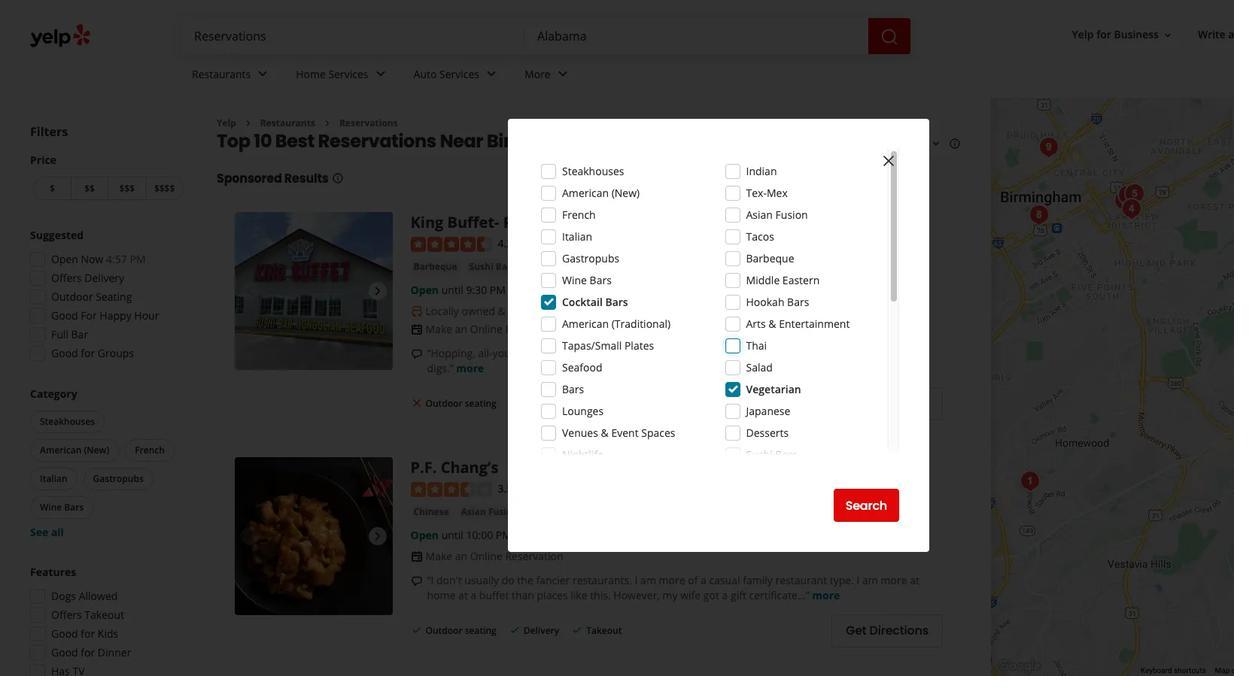 Task type: locate. For each thing, give the bounding box(es) containing it.
for
[[1097, 27, 1112, 42], [81, 346, 95, 361], [81, 627, 95, 641], [81, 646, 95, 660]]

0 horizontal spatial gastropubs
[[93, 473, 144, 486]]

4 24 chevron down v2 image from the left
[[554, 65, 572, 83]]

sushi bars inside search dialog
[[746, 448, 798, 462]]

don't
[[437, 573, 462, 588]]

asian fusion button
[[458, 505, 521, 520]]

1 horizontal spatial wine bars
[[562, 273, 612, 288]]

0 vertical spatial american
[[562, 186, 609, 200]]

american up (32 reviews) link in the left top of the page
[[562, 186, 609, 200]]

0 vertical spatial fusion
[[776, 208, 808, 222]]

american down steakhouses button
[[40, 444, 82, 457]]

italian
[[562, 230, 593, 244], [40, 473, 67, 486]]

0 vertical spatial reservation
[[505, 322, 564, 337]]

operated up can-
[[508, 304, 553, 319]]

more link down all- at the left of page
[[456, 361, 484, 376]]

1 good from the top
[[51, 309, 78, 323]]

buffet inside "hopping, all-you-can-eat buffet joint with mongolian bbq, sushi & other seafood bites in roomy digs."
[[553, 346, 583, 361]]

16 chevron right v2 image right best
[[321, 117, 333, 129]]

1 vertical spatial delivery
[[524, 398, 559, 411]]

yelp for "yelp" link
[[217, 117, 236, 129]]

owned for family-
[[622, 304, 655, 319]]

barbeque inside barbeque 'button'
[[414, 261, 457, 273]]

for for groups
[[81, 346, 95, 361]]

24 chevron down v2 image left home
[[254, 65, 272, 83]]

0 vertical spatial sushi
[[469, 261, 494, 273]]

gianmarco's restaurant image
[[1015, 467, 1045, 497]]

16 reservation v2 image
[[411, 551, 423, 563]]

bars down desserts
[[776, 448, 798, 462]]

16 reservation v2 image
[[411, 324, 423, 336]]

2 offers from the top
[[51, 608, 82, 623]]

1 previous image from the top
[[241, 282, 259, 300]]

for down good for kids
[[81, 646, 95, 660]]

1 horizontal spatial french
[[562, 208, 596, 222]]

0 vertical spatial 16 info v2 image
[[949, 138, 961, 150]]

1 horizontal spatial operated
[[669, 304, 714, 319]]

plates
[[625, 339, 654, 353]]

bars up cocktail bars
[[590, 273, 612, 288]]

good for good for kids
[[51, 627, 78, 641]]

wine inside search dialog
[[562, 273, 587, 288]]

more down all- at the left of page
[[456, 361, 484, 376]]

takeout for p.f. chang's
[[587, 625, 622, 638]]

seating down all- at the left of page
[[465, 398, 497, 411]]

1 horizontal spatial 16 chevron right v2 image
[[321, 117, 333, 129]]

1 16 chevron right v2 image from the left
[[242, 117, 254, 129]]

1 vertical spatial at
[[459, 589, 468, 603]]

more up directions
[[881, 573, 908, 588]]

delivery down open now 4:57 pm
[[85, 271, 124, 285]]

0 vertical spatial steakhouses
[[562, 164, 624, 178]]

wine inside button
[[40, 501, 62, 514]]

1 vertical spatial outdoor seating
[[426, 625, 497, 638]]

16 speech v2 image left the "i
[[411, 576, 423, 588]]

delivery down the places at the left of page
[[524, 625, 559, 638]]

outdoor
[[51, 290, 93, 304], [426, 398, 463, 411], [426, 625, 463, 638]]

outdoor down the offers delivery
[[51, 290, 93, 304]]

16 family owned v2 image
[[572, 306, 584, 318]]

open up 16 reservation v2 image
[[411, 528, 439, 543]]

for down bar
[[81, 346, 95, 361]]

asian inside search dialog
[[746, 208, 773, 222]]

16 info v2 image
[[949, 138, 961, 150], [332, 173, 344, 185]]

american (new) down steakhouses button
[[40, 444, 109, 457]]

sushi inside search dialog
[[746, 448, 773, 462]]

mex
[[767, 186, 788, 200]]

24 chevron down v2 image for auto services
[[483, 65, 501, 83]]

with
[[610, 346, 631, 361]]

0 horizontal spatial yelp
[[217, 117, 236, 129]]

0 vertical spatial make
[[426, 322, 453, 337]]

steakhouses
[[562, 164, 624, 178], [40, 416, 95, 428]]

24 chevron down v2 image inside the auto services link
[[483, 65, 501, 83]]

outdoor seating for buffet-
[[426, 398, 497, 411]]

french up gastropubs 'button'
[[135, 444, 165, 457]]

0 vertical spatial gastropubs
[[562, 251, 620, 266]]

2 an from the top
[[455, 549, 468, 564]]

0 horizontal spatial 16 chevron right v2 image
[[242, 117, 254, 129]]

mongolian
[[634, 346, 686, 361]]

slideshow element for king
[[235, 213, 393, 370]]

0 horizontal spatial sushi bars
[[469, 261, 516, 273]]

16 chevron right v2 image
[[242, 117, 254, 129], [321, 117, 333, 129]]

1 vertical spatial buffet
[[479, 589, 509, 603]]

king buffet- pelham
[[411, 213, 560, 233]]

asian
[[746, 208, 773, 222], [461, 506, 486, 519]]

2 vertical spatial pm
[[496, 528, 512, 543]]

2 vertical spatial american
[[40, 444, 82, 457]]

bars inside wine bars button
[[64, 501, 84, 514]]

& right arts on the top right
[[769, 317, 777, 331]]

0 vertical spatial open
[[51, 252, 78, 266]]

1 16 speech v2 image from the top
[[411, 348, 423, 361]]

for for business
[[1097, 27, 1112, 42]]

outdoor seating down digs."
[[426, 398, 497, 411]]

1 vertical spatial american (new)
[[40, 444, 109, 457]]

offers up outdoor seating
[[51, 271, 82, 285]]

more up my
[[659, 573, 686, 588]]

0 horizontal spatial i
[[635, 573, 638, 588]]

1 vertical spatial make an online reservation
[[426, 549, 564, 564]]

offers
[[51, 271, 82, 285], [51, 608, 82, 623]]

outdoor for king
[[426, 398, 463, 411]]

1 horizontal spatial steakhouses
[[562, 164, 624, 178]]

1 services from the left
[[329, 67, 369, 81]]

16 checkmark v2 image down like
[[572, 625, 584, 637]]

16 speech v2 image
[[411, 348, 423, 361], [411, 576, 423, 588]]

0 vertical spatial outdoor seating
[[426, 398, 497, 411]]

1 vertical spatial (new)
[[84, 444, 109, 457]]

1 operated from the left
[[508, 304, 553, 319]]

1 outdoor seating from the top
[[426, 398, 497, 411]]

1 make from the top
[[426, 322, 453, 337]]

1 vertical spatial an
[[455, 549, 468, 564]]

outdoor inside group
[[51, 290, 93, 304]]

2 slideshow element from the top
[[235, 458, 393, 616]]

16 checkmark v2 image up venues
[[572, 398, 584, 410]]

online down locally owned & operated
[[470, 322, 503, 337]]

operated
[[508, 304, 553, 319], [669, 304, 714, 319]]

barbeque up middle
[[746, 251, 795, 266]]

bar
[[71, 327, 88, 342]]

reservation up the
[[505, 549, 564, 564]]

takeout up 'kids'
[[85, 608, 124, 623]]

0 horizontal spatial asian fusion
[[461, 506, 518, 519]]

yelp left business
[[1072, 27, 1094, 42]]

services for home services
[[329, 67, 369, 81]]

0 horizontal spatial wine
[[40, 501, 62, 514]]

certificate…"
[[749, 589, 810, 603]]

wine bars inside button
[[40, 501, 84, 514]]

american (new) inside button
[[40, 444, 109, 457]]

24 chevron down v2 image right more at the left top
[[554, 65, 572, 83]]

1 horizontal spatial yelp
[[1072, 27, 1094, 42]]

online down the '10:00'
[[470, 549, 503, 564]]

0 horizontal spatial (new)
[[84, 444, 109, 457]]

tapas/small
[[562, 339, 622, 353]]

chinese link
[[411, 505, 452, 520]]

delivery inside group
[[85, 271, 124, 285]]

24 chevron down v2 image inside restaurants link
[[254, 65, 272, 83]]

outdoor seating down home
[[426, 625, 497, 638]]

however,
[[614, 589, 660, 603]]

good for kids
[[51, 627, 118, 641]]

$$ button
[[71, 177, 108, 200]]

make down 'locally' in the top of the page
[[426, 322, 453, 337]]

0 vertical spatial outdoor
[[51, 290, 93, 304]]

reviews) for p.f. chang's
[[540, 482, 580, 496]]

i right "type."
[[857, 573, 860, 588]]

24 chevron down v2 image left auto
[[372, 65, 390, 83]]

0 vertical spatial restaurants link
[[180, 54, 284, 98]]

1 horizontal spatial (new)
[[612, 186, 640, 200]]

services for auto services
[[440, 67, 480, 81]]

steakhouses down "birmingham,"
[[562, 164, 624, 178]]

1 vertical spatial outdoor
[[426, 398, 463, 411]]

make an online reservation down locally owned & operated
[[426, 322, 564, 337]]

at up directions
[[910, 573, 920, 588]]

0 vertical spatial (new)
[[612, 186, 640, 200]]

asian up the '10:00'
[[461, 506, 486, 519]]

24 chevron down v2 image inside home services link
[[372, 65, 390, 83]]

slideshow element
[[235, 213, 393, 370], [235, 458, 393, 616]]

bars up american (traditional)
[[606, 295, 628, 309]]

at down 'don't'
[[459, 589, 468, 603]]

asian fusion inside search dialog
[[746, 208, 808, 222]]

reviews)
[[534, 237, 574, 251], [540, 482, 580, 496]]

more link for buffet-
[[456, 361, 484, 376]]

open down suggested
[[51, 252, 78, 266]]

0 horizontal spatial french
[[135, 444, 165, 457]]

1 vertical spatial make
[[426, 549, 453, 564]]

restaurants link down home
[[260, 117, 315, 129]]

search image
[[881, 28, 899, 46]]

$ button
[[33, 177, 71, 200]]

reviews) up the buffets
[[534, 237, 574, 251]]

restaurants link up "yelp" link
[[180, 54, 284, 98]]

0 vertical spatial offers
[[51, 271, 82, 285]]

2 vertical spatial open
[[411, 528, 439, 543]]

nightlife
[[562, 448, 604, 462]]

2 owned from the left
[[622, 304, 655, 319]]

1 horizontal spatial barbeque
[[746, 251, 795, 266]]

yelp inside "button"
[[1072, 27, 1094, 42]]

asian fusion up the '10:00'
[[461, 506, 518, 519]]

1 slideshow element from the top
[[235, 213, 393, 370]]

2 vertical spatial delivery
[[524, 625, 559, 638]]

american (new) button
[[30, 440, 119, 462]]

(32 reviews) link
[[516, 235, 574, 252]]

chinese
[[414, 506, 449, 519]]

24 chevron down v2 image inside more link
[[554, 65, 572, 83]]

1 vertical spatial gastropubs
[[93, 473, 144, 486]]

1 seating from the top
[[465, 398, 497, 411]]

2 make from the top
[[426, 549, 453, 564]]

1 horizontal spatial am
[[863, 573, 878, 588]]

1 vertical spatial seating
[[465, 625, 497, 638]]

am
[[641, 573, 656, 588], [863, 573, 878, 588]]

barbeque link
[[411, 260, 460, 275]]

make for until 10:00 pm
[[426, 549, 453, 564]]

1 vertical spatial asian fusion
[[461, 506, 518, 519]]

24 chevron down v2 image
[[254, 65, 272, 83], [372, 65, 390, 83], [483, 65, 501, 83], [554, 65, 572, 83]]

4.3
[[498, 237, 513, 251]]

seating for buffet-
[[465, 398, 497, 411]]

for inside "button"
[[1097, 27, 1112, 42]]

0 vertical spatial sushi bars
[[469, 261, 516, 273]]

italian button
[[30, 468, 77, 491]]

next image
[[369, 528, 387, 546]]

2 online from the top
[[470, 549, 503, 564]]

gastropubs inside gastropubs 'button'
[[93, 473, 144, 486]]

until left the '10:00'
[[442, 528, 464, 543]]

takeout
[[587, 398, 622, 411], [85, 608, 124, 623], [587, 625, 622, 638]]

an down open until 10:00 pm
[[455, 549, 468, 564]]

1 vertical spatial italian
[[40, 473, 67, 486]]

reservation up the eat
[[505, 322, 564, 337]]

wine bars
[[562, 273, 612, 288], [40, 501, 84, 514]]

1 horizontal spatial asian
[[746, 208, 773, 222]]

i up however,
[[635, 573, 638, 588]]

&
[[498, 304, 506, 319], [658, 304, 666, 319], [769, 317, 777, 331], [745, 346, 752, 361], [601, 426, 609, 440]]

more
[[456, 361, 484, 376], [659, 573, 686, 588], [881, 573, 908, 588], [813, 589, 840, 603]]

10
[[254, 129, 272, 154]]

now
[[81, 252, 103, 266]]

home
[[296, 67, 326, 81]]

group containing features
[[26, 565, 187, 677]]

1 24 chevron down v2 image from the left
[[254, 65, 272, 83]]

0 horizontal spatial more link
[[456, 361, 484, 376]]

2 make an online reservation from the top
[[426, 549, 564, 564]]

0 vertical spatial asian
[[746, 208, 773, 222]]

good down offers takeout
[[51, 627, 78, 641]]

pm right the '10:00'
[[496, 528, 512, 543]]

3 24 chevron down v2 image from the left
[[483, 65, 501, 83]]

asian fusion down mex
[[746, 208, 808, 222]]

offers for offers delivery
[[51, 271, 82, 285]]

barbeque down '4.3 star rating' image
[[414, 261, 457, 273]]

good down good for kids
[[51, 646, 78, 660]]

business categories element
[[180, 54, 1235, 98]]

0 vertical spatial reviews)
[[534, 237, 574, 251]]

delivery left lounges at the left of page
[[524, 398, 559, 411]]

thai
[[746, 339, 767, 353]]

good for groups
[[51, 346, 134, 361]]

0 horizontal spatial owned
[[462, 304, 495, 319]]

buffets
[[528, 261, 561, 273]]

outdoor right 16 close v2 image
[[426, 398, 463, 411]]

1 vertical spatial steakhouses
[[40, 416, 95, 428]]

map region
[[929, 78, 1235, 677]]

1 vertical spatial yelp
[[217, 117, 236, 129]]

pm right 4:57
[[130, 252, 146, 266]]

reservation for family-owned & operated
[[505, 322, 564, 337]]

1 vertical spatial open
[[411, 283, 439, 297]]

takeout up venues & event spaces
[[587, 398, 622, 411]]

home services
[[296, 67, 369, 81]]

sushi bars
[[469, 261, 516, 273], [746, 448, 798, 462]]

reservation for until 10:00 pm
[[505, 549, 564, 564]]

cocktail bars
[[562, 295, 628, 309]]

full bar
[[51, 327, 88, 342]]

hour
[[134, 309, 159, 323]]

at
[[910, 573, 920, 588], [459, 589, 468, 603]]

1 vertical spatial offers
[[51, 608, 82, 623]]

2 vertical spatial takeout
[[587, 625, 622, 638]]

10:00
[[466, 528, 493, 543]]

find
[[857, 396, 882, 413]]

desserts
[[746, 426, 789, 440]]

0 horizontal spatial barbeque
[[414, 261, 457, 273]]

roots & revelry image
[[1024, 200, 1054, 230]]

keyboard shortcuts
[[1141, 667, 1206, 675]]

takeout for king buffet- pelham
[[587, 398, 622, 411]]

1 vertical spatial 16 info v2 image
[[332, 173, 344, 185]]

None search field
[[182, 18, 914, 54]]

good for good for dinner
[[51, 646, 78, 660]]

an up "hopping,
[[455, 322, 468, 337]]

asian inside button
[[461, 506, 486, 519]]

a right find
[[885, 396, 893, 413]]

birmingham,
[[487, 129, 606, 154]]

0 vertical spatial takeout
[[587, 398, 622, 411]]

1 vertical spatial pm
[[490, 283, 506, 297]]

1 reservation from the top
[[505, 322, 564, 337]]

1 horizontal spatial owned
[[622, 304, 655, 319]]

2 24 chevron down v2 image from the left
[[372, 65, 390, 83]]

1 vertical spatial sushi bars
[[746, 448, 798, 462]]

sushi up "9:30"
[[469, 261, 494, 273]]

wine up cocktail
[[562, 273, 587, 288]]

1 vertical spatial asian
[[461, 506, 486, 519]]

4 good from the top
[[51, 646, 78, 660]]

2 16 chevron right v2 image from the left
[[321, 117, 333, 129]]

0 vertical spatial italian
[[562, 230, 593, 244]]

a right of
[[701, 573, 707, 588]]

fusion inside button
[[489, 506, 518, 519]]

good
[[51, 309, 78, 323], [51, 346, 78, 361], [51, 627, 78, 641], [51, 646, 78, 660]]

previous image
[[241, 282, 259, 300], [241, 528, 259, 546]]

wife
[[681, 589, 701, 603]]

& up you-
[[498, 304, 506, 319]]

0 vertical spatial buffet
[[553, 346, 583, 361]]

0 vertical spatial restaurants
[[192, 67, 251, 81]]

more link for chang's
[[813, 589, 840, 603]]

2 previous image from the top
[[241, 528, 259, 546]]

bars down 'seafood'
[[562, 382, 584, 397]]

1 horizontal spatial wine
[[562, 273, 587, 288]]

0 horizontal spatial asian
[[461, 506, 486, 519]]

wine bars up all
[[40, 501, 84, 514]]

venues
[[562, 426, 598, 440]]

group containing suggested
[[26, 228, 187, 366]]

open
[[51, 252, 78, 266], [411, 283, 439, 297], [411, 528, 439, 543]]

until up 'locally' in the top of the page
[[442, 283, 464, 297]]

(293
[[516, 482, 537, 496]]

auto
[[414, 67, 437, 81]]

buffet inside "i don't usually do the fancier restaurants. i am more of a casual family restaurant type. i am more at home at a buffet than places like this. however, my wife got a gift certificate…"
[[479, 589, 509, 603]]

reviews) right (293 in the left of the page
[[540, 482, 580, 496]]

1 online from the top
[[470, 322, 503, 337]]

good down full at the left of page
[[51, 346, 78, 361]]

good for happy hour
[[51, 309, 159, 323]]

results
[[284, 170, 329, 188]]

italian up buffets button
[[562, 230, 593, 244]]

0 horizontal spatial operated
[[508, 304, 553, 319]]

1 vertical spatial takeout
[[85, 608, 124, 623]]

2 16 speech v2 image from the top
[[411, 576, 423, 588]]

for left business
[[1097, 27, 1112, 42]]

16 speech v2 image for p.f. chang's
[[411, 576, 423, 588]]

2 i from the left
[[857, 573, 860, 588]]

0 vertical spatial delivery
[[85, 271, 124, 285]]

1 offers from the top
[[51, 271, 82, 285]]

asian up tacos
[[746, 208, 773, 222]]

auto services link
[[402, 54, 513, 98]]

hookah bars
[[746, 295, 810, 309]]

3 good from the top
[[51, 627, 78, 641]]

services right auto
[[440, 67, 480, 81]]

0 vertical spatial yelp
[[1072, 27, 1094, 42]]

1 owned from the left
[[462, 304, 495, 319]]

make right 16 reservation v2 image
[[426, 549, 453, 564]]

2 reservation from the top
[[505, 549, 564, 564]]

fusion down 3.5
[[489, 506, 518, 519]]

0 horizontal spatial american (new)
[[40, 444, 109, 457]]

reviews) inside "link"
[[540, 482, 580, 496]]

for for kids
[[81, 627, 95, 641]]

1 until from the top
[[442, 283, 464, 297]]

until for buffet-
[[442, 283, 464, 297]]

gastropubs up cocktail bars
[[562, 251, 620, 266]]

french up (32 reviews) link in the left top of the page
[[562, 208, 596, 222]]

gastropubs down french button
[[93, 473, 144, 486]]

good up full at the left of page
[[51, 309, 78, 323]]

automatic seafood and oysters image
[[1117, 194, 1147, 224]]

chang's
[[441, 458, 499, 478]]

bars up arts & entertainment
[[788, 295, 810, 309]]

info icon image
[[718, 305, 730, 317], [718, 305, 730, 317]]

1 vertical spatial 16 speech v2 image
[[411, 576, 423, 588]]

american (new) down alabama
[[562, 186, 640, 200]]

get directions
[[846, 623, 929, 640]]

pm for king buffet- pelham
[[490, 283, 506, 297]]

type.
[[830, 573, 854, 588]]

steakhouses up american (new) button
[[40, 416, 95, 428]]

1 vertical spatial fusion
[[489, 506, 518, 519]]

make
[[426, 322, 453, 337], [426, 549, 453, 564]]

am up however,
[[641, 573, 656, 588]]

0 horizontal spatial fusion
[[489, 506, 518, 519]]

close image
[[880, 152, 898, 170]]

1 an from the top
[[455, 322, 468, 337]]

0 horizontal spatial at
[[459, 589, 468, 603]]

make an online reservation
[[426, 322, 564, 337], [426, 549, 564, 564]]

1 horizontal spatial italian
[[562, 230, 593, 244]]

2 services from the left
[[440, 67, 480, 81]]

pm for p.f. chang's
[[496, 528, 512, 543]]

2 seating from the top
[[465, 625, 497, 638]]

american down cocktail
[[562, 317, 609, 331]]

texas de brazil - birmingham image
[[1034, 132, 1064, 163]]

1 horizontal spatial fusion
[[776, 208, 808, 222]]

0 vertical spatial seating
[[465, 398, 497, 411]]

bars
[[496, 261, 516, 273], [590, 273, 612, 288], [606, 295, 628, 309], [788, 295, 810, 309], [562, 382, 584, 397], [776, 448, 798, 462], [64, 501, 84, 514]]

make an online reservation down the '10:00'
[[426, 549, 564, 564]]

group
[[26, 228, 187, 366], [27, 387, 187, 541], [26, 565, 187, 677]]

2 outdoor seating from the top
[[426, 625, 497, 638]]

16 checkmark v2 image down 'than'
[[509, 625, 521, 637]]

0 horizontal spatial sushi
[[469, 261, 494, 273]]

yelp link
[[217, 117, 236, 129]]

restaurants inside business categories element
[[192, 67, 251, 81]]

0 vertical spatial asian fusion
[[746, 208, 808, 222]]

2 until from the top
[[442, 528, 464, 543]]

than
[[512, 589, 534, 603]]

asian fusion inside button
[[461, 506, 518, 519]]

1 make an online reservation from the top
[[426, 322, 564, 337]]

0 vertical spatial more link
[[456, 361, 484, 376]]

bars down 4.3
[[496, 261, 516, 273]]

for down offers takeout
[[81, 627, 95, 641]]

2 good from the top
[[51, 346, 78, 361]]

sushi bars button
[[466, 260, 519, 275]]

1 vertical spatial previous image
[[241, 528, 259, 546]]

king buffet- pelham link
[[411, 213, 560, 233]]

1 vertical spatial more link
[[813, 589, 840, 603]]

home services link
[[284, 54, 402, 98]]

1 vertical spatial french
[[135, 444, 165, 457]]

places
[[537, 589, 568, 603]]

map
[[1215, 667, 1230, 675]]

(new) inside search dialog
[[612, 186, 640, 200]]

got
[[704, 589, 720, 603]]

seating for chang's
[[465, 625, 497, 638]]

italian up wine bars button
[[40, 473, 67, 486]]

restaurants up "yelp" link
[[192, 67, 251, 81]]

buffet down usually
[[479, 589, 509, 603]]

4:57
[[106, 252, 127, 266]]

french inside button
[[135, 444, 165, 457]]

16 checkmark v2 image
[[572, 398, 584, 410], [411, 625, 423, 637], [509, 625, 521, 637], [572, 625, 584, 637]]

reviews) for king buffet- pelham
[[534, 237, 574, 251]]

takeout down the this.
[[587, 625, 622, 638]]

0 vertical spatial 16 speech v2 image
[[411, 348, 423, 361]]

1 vertical spatial online
[[470, 549, 503, 564]]

0 horizontal spatial services
[[329, 67, 369, 81]]

sponsored
[[217, 170, 282, 188]]

sushi bars down 4.3
[[469, 261, 516, 273]]

wine bars up cocktail
[[562, 273, 612, 288]]

operated for locally owned & operated
[[508, 304, 553, 319]]

(new) inside button
[[84, 444, 109, 457]]

2 vertical spatial group
[[26, 565, 187, 677]]

user actions element
[[1060, 21, 1235, 51]]

map d
[[1215, 667, 1235, 675]]

0 vertical spatial previous image
[[241, 282, 259, 300]]

family-
[[587, 304, 622, 319]]

2 operated from the left
[[669, 304, 714, 319]]

0 horizontal spatial buffet
[[479, 589, 509, 603]]

my
[[663, 589, 678, 603]]



Task type: describe. For each thing, give the bounding box(es) containing it.
google image
[[995, 657, 1045, 677]]

tacos
[[746, 230, 775, 244]]

1 horizontal spatial at
[[910, 573, 920, 588]]

offers takeout
[[51, 608, 124, 623]]

blueprint on 3rd image
[[1120, 179, 1150, 209]]

good for dinner
[[51, 646, 131, 660]]

$$$$
[[154, 182, 175, 195]]

see all button
[[30, 525, 64, 540]]

& inside "hopping, all-you-can-eat buffet joint with mongolian bbq, sushi & other seafood bites in roomy digs."
[[745, 346, 752, 361]]

dogs
[[51, 589, 76, 604]]

pm inside group
[[130, 252, 146, 266]]

wine bars inside search dialog
[[562, 273, 612, 288]]

steakhouses inside button
[[40, 416, 95, 428]]

the
[[517, 573, 534, 588]]

operated for family-owned & operated
[[669, 304, 714, 319]]

owned for locally
[[462, 304, 495, 319]]

american inside american (new) button
[[40, 444, 82, 457]]

yelp for yelp for business
[[1072, 27, 1094, 42]]

table
[[896, 396, 929, 413]]

make an online reservation for family-owned & operated
[[426, 322, 564, 337]]

good for good for happy hour
[[51, 309, 78, 323]]

french button
[[125, 440, 175, 462]]

make an online reservation for until 10:00 pm
[[426, 549, 564, 564]]

american (new) inside search dialog
[[562, 186, 640, 200]]

event
[[612, 426, 639, 440]]

price
[[30, 153, 56, 167]]

american (traditional)
[[562, 317, 671, 331]]

16 close v2 image
[[411, 398, 423, 410]]

yelp for business
[[1072, 27, 1159, 42]]

see
[[30, 525, 48, 540]]

& left event
[[601, 426, 609, 440]]

16 chevron down v2 image
[[1162, 29, 1174, 41]]

keyboard
[[1141, 667, 1173, 675]]

middle
[[746, 273, 780, 288]]

gastropubs inside search dialog
[[562, 251, 620, 266]]

get directions link
[[832, 615, 943, 648]]

all
[[51, 525, 64, 540]]

in
[[853, 346, 863, 361]]

auto services
[[414, 67, 480, 81]]

king buffet- pelham image
[[235, 213, 393, 370]]

an for until 10:00 pm
[[455, 549, 468, 564]]

"hopping, all-you-can-eat buffet joint with mongolian bbq, sushi & other seafood bites in roomy digs."
[[427, 346, 897, 376]]

next image
[[369, 282, 387, 300]]

d
[[1232, 667, 1235, 675]]

outdoor seating
[[51, 290, 132, 304]]

of
[[688, 573, 698, 588]]

"hopping,
[[427, 346, 475, 361]]

ovenbird image
[[1109, 186, 1139, 216]]

bars inside sushi bars button
[[496, 261, 516, 273]]

filters
[[30, 123, 68, 140]]

p.f.
[[411, 458, 437, 478]]

offers for offers takeout
[[51, 608, 82, 623]]

seafood
[[785, 346, 824, 361]]

middle eastern
[[746, 273, 820, 288]]

like
[[571, 589, 588, 603]]

4.3 link
[[498, 235, 513, 252]]

bbq,
[[689, 346, 714, 361]]

features
[[30, 565, 76, 580]]

hookah
[[746, 295, 785, 309]]

near
[[440, 129, 483, 154]]

more down "type."
[[813, 589, 840, 603]]

sushi
[[716, 346, 742, 361]]

1 i from the left
[[635, 573, 638, 588]]

sponsored results
[[217, 170, 329, 188]]

alabama
[[610, 129, 695, 154]]

3.5
[[498, 482, 513, 496]]

family-owned & operated
[[587, 304, 714, 319]]

16 locally owned v2 image
[[411, 306, 423, 318]]

tex-
[[746, 186, 767, 200]]

digs."
[[427, 361, 454, 376]]

3.5 star rating image
[[411, 482, 492, 497]]

allowed
[[79, 589, 118, 604]]

$$$$ button
[[145, 177, 184, 200]]

more link
[[513, 54, 584, 98]]

24 chevron down v2 image for more
[[554, 65, 572, 83]]

1 horizontal spatial 16 info v2 image
[[949, 138, 961, 150]]

restaurants.
[[573, 573, 632, 588]]

slideshow element for p.f.
[[235, 458, 393, 616]]

business
[[1115, 27, 1159, 42]]

write a
[[1198, 27, 1235, 42]]

$$$ button
[[108, 177, 145, 200]]

1 vertical spatial restaurants link
[[260, 117, 315, 129]]

(293 reviews) link
[[516, 480, 580, 497]]

get
[[846, 623, 867, 640]]

24 chevron down v2 image for restaurants
[[254, 65, 272, 83]]

home
[[427, 589, 456, 603]]

full
[[51, 327, 68, 342]]

gastropubs button
[[83, 468, 153, 491]]

make for family-owned & operated
[[426, 322, 453, 337]]

1 am from the left
[[641, 573, 656, 588]]

for for dinner
[[81, 646, 95, 660]]

italian inside button
[[40, 473, 67, 486]]

24 chevron down v2 image for home services
[[372, 65, 390, 83]]

1 vertical spatial restaurants
[[260, 117, 315, 129]]

steakhouses button
[[30, 411, 105, 434]]

happy
[[100, 309, 132, 323]]

arts & entertainment
[[746, 317, 850, 331]]

open for p.f.
[[411, 528, 439, 543]]

write a link
[[1192, 21, 1235, 49]]

hot and hot fish club image
[[1113, 181, 1143, 211]]

buffet-
[[448, 213, 500, 233]]

japanese
[[746, 404, 791, 419]]

16 chevron right v2 image for reservations
[[321, 117, 333, 129]]

online for family-owned & operated
[[470, 322, 503, 337]]

usually
[[465, 573, 499, 588]]

sushi bars link
[[466, 260, 519, 275]]

an for family-owned & operated
[[455, 322, 468, 337]]

sushi inside button
[[469, 261, 494, 273]]

1 vertical spatial american
[[562, 317, 609, 331]]

can-
[[514, 346, 535, 361]]

$
[[50, 182, 55, 195]]

16 chevron right v2 image for restaurants
[[242, 117, 254, 129]]

shortcuts
[[1174, 667, 1206, 675]]

seating
[[96, 290, 132, 304]]

tapas/small plates
[[562, 339, 654, 353]]

italian inside search dialog
[[562, 230, 593, 244]]

fusion inside search dialog
[[776, 208, 808, 222]]

sushi bars inside button
[[469, 261, 516, 273]]

previous image for king buffet- pelham
[[241, 282, 259, 300]]

outdoor seating for chang's
[[426, 625, 497, 638]]

reservations link
[[339, 117, 398, 129]]

a right the write
[[1229, 27, 1235, 42]]

best
[[275, 129, 315, 154]]

p.f. chang's image
[[235, 458, 393, 616]]

entertainment
[[779, 317, 850, 331]]

& up mongolian
[[658, 304, 666, 319]]

for
[[81, 309, 97, 323]]

search button
[[834, 489, 900, 522]]

online for until 10:00 pm
[[470, 549, 503, 564]]

venues & event spaces
[[562, 426, 676, 440]]

you-
[[493, 346, 514, 361]]

takeout inside group
[[85, 608, 124, 623]]

barbeque inside search dialog
[[746, 251, 795, 266]]

price group
[[30, 153, 187, 203]]

locally
[[426, 304, 459, 319]]

roomy
[[865, 346, 897, 361]]

pelham
[[503, 213, 560, 233]]

2 am from the left
[[863, 573, 878, 588]]

0 horizontal spatial 16 info v2 image
[[332, 173, 344, 185]]

until for chang's
[[442, 528, 464, 543]]

good for good for groups
[[51, 346, 78, 361]]

previous image for p.f. chang's
[[241, 528, 259, 546]]

open for king
[[411, 283, 439, 297]]

a left gift
[[722, 589, 728, 603]]

4.3 star rating image
[[411, 237, 492, 252]]

open inside group
[[51, 252, 78, 266]]

wine bars button
[[30, 497, 94, 519]]

group containing category
[[27, 387, 187, 541]]

search dialog
[[0, 0, 1235, 677]]

16 checkmark v2 image down 16 reservation v2 image
[[411, 625, 423, 637]]

steakhouses inside search dialog
[[562, 164, 624, 178]]

a down usually
[[471, 589, 477, 603]]

french inside search dialog
[[562, 208, 596, 222]]

16 speech v2 image for king buffet- pelham
[[411, 348, 423, 361]]

bites
[[827, 346, 851, 361]]

outdoor for p.f.
[[426, 625, 463, 638]]

directions
[[870, 623, 929, 640]]



Task type: vqa. For each thing, say whether or not it's contained in the screenshot.
operated
yes



